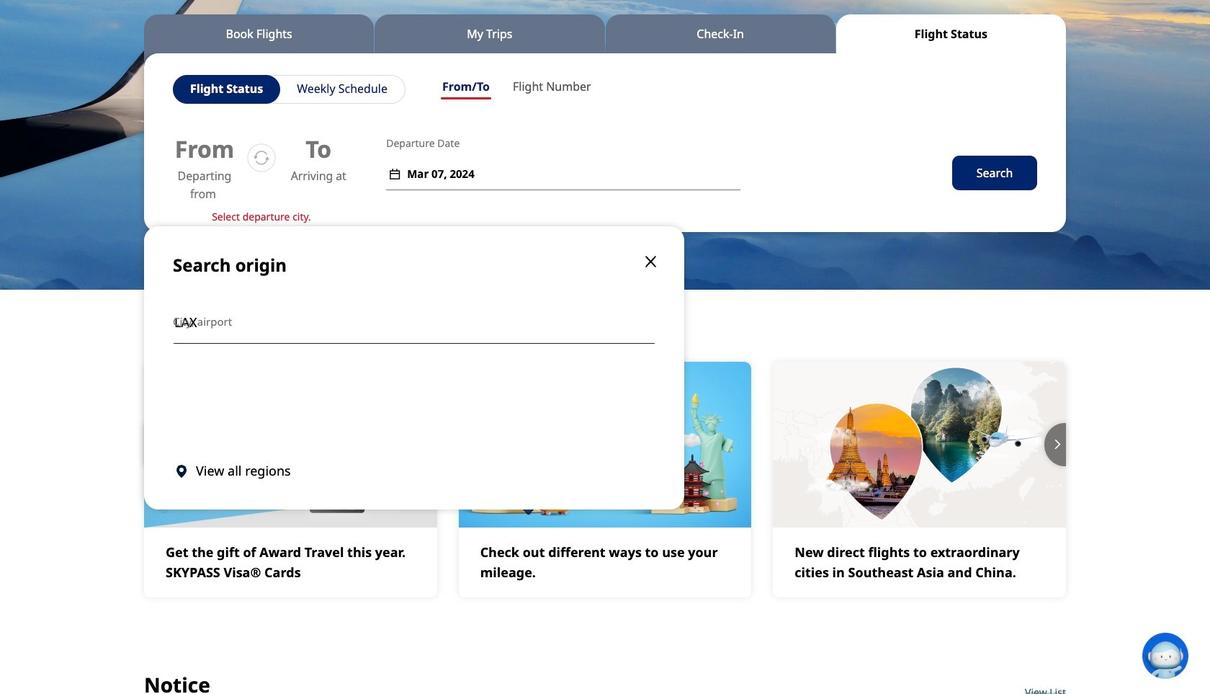 Task type: locate. For each thing, give the bounding box(es) containing it.
dialog
[[144, 219, 1067, 510]]

None text field
[[173, 300, 656, 344]]

tab list
[[144, 14, 1067, 53]]

document
[[144, 226, 685, 510]]

types of flight status group
[[173, 75, 406, 104]]



Task type: describe. For each thing, give the bounding box(es) containing it.
search type for departure and arrival group
[[431, 75, 603, 102]]



